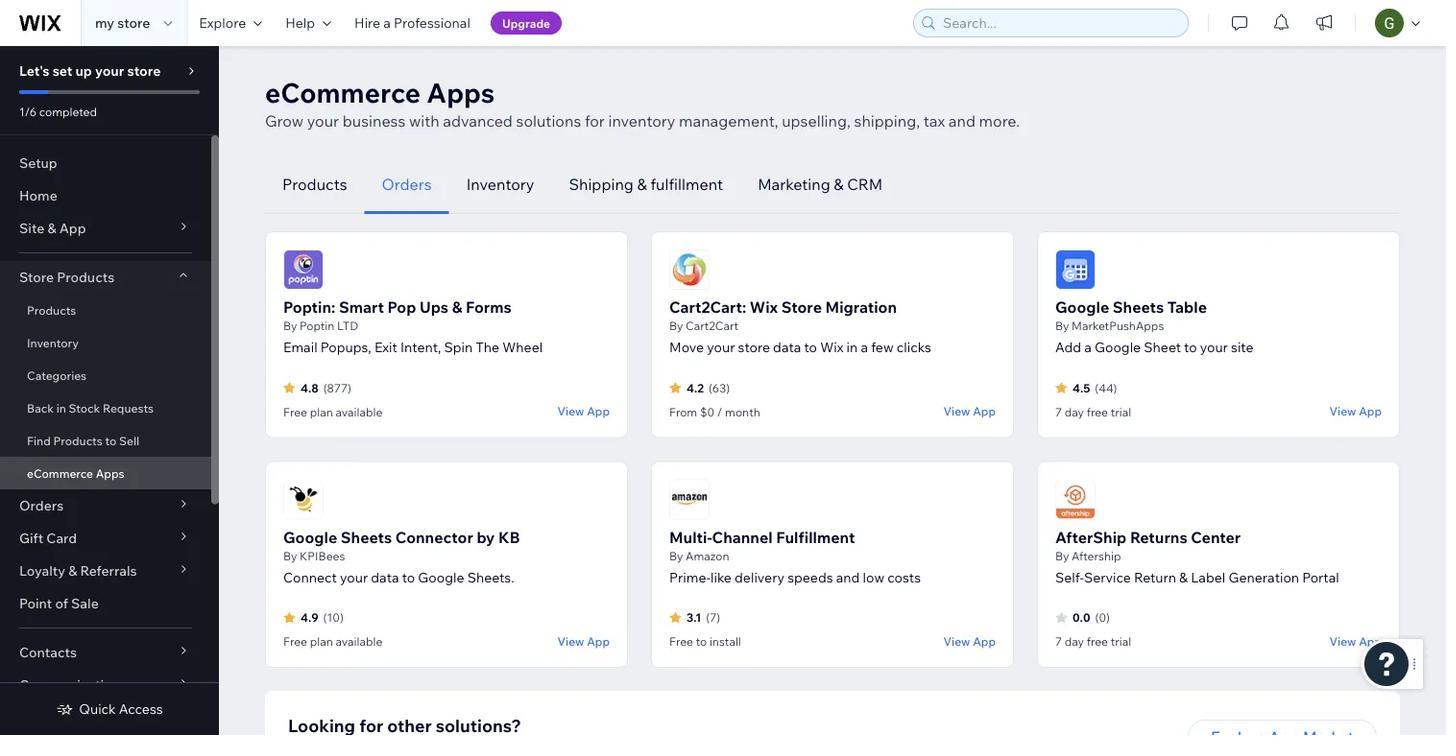 Task type: vqa. For each thing, say whether or not it's contained in the screenshot.
1/7 completed
no



Task type: describe. For each thing, give the bounding box(es) containing it.
in inside cart2cart: wix store migration by cart2cart move your store data to wix in a few clicks
[[847, 339, 858, 356]]

7 day free trial for aftership
[[1056, 635, 1132, 649]]

view for poptin: smart pop ups & forms
[[558, 404, 584, 419]]

to inside cart2cart: wix store migration by cart2cart move your store data to wix in a few clicks
[[804, 339, 817, 356]]

(0)
[[1095, 611, 1110, 625]]

Search... field
[[937, 10, 1182, 36]]

set
[[53, 62, 72, 79]]

& for crm
[[834, 175, 844, 194]]

fulfillment
[[776, 528, 855, 547]]

/
[[717, 405, 723, 419]]

portal
[[1303, 569, 1340, 586]]

by inside aftership returns center by aftership self-service return & label generation portal
[[1056, 549, 1069, 563]]

store inside dropdown button
[[19, 269, 54, 286]]

sell
[[119, 434, 139, 448]]

back
[[27, 401, 54, 415]]

crm
[[847, 175, 883, 194]]

quick access button
[[56, 701, 163, 718]]

my
[[95, 14, 114, 31]]

categories link
[[0, 359, 211, 392]]

tax
[[924, 111, 945, 131]]

self-
[[1056, 569, 1084, 586]]

from $0 / month
[[669, 405, 760, 419]]

by inside poptin: smart pop ups & forms by poptin ltd email popups, exit intent, spin the wheel
[[283, 319, 297, 333]]

$0
[[700, 405, 715, 419]]

loyalty
[[19, 563, 65, 580]]

view app button for google sheets table
[[1330, 403, 1382, 420]]

view for google sheets table
[[1330, 404, 1357, 419]]

speeds
[[788, 569, 833, 586]]

a inside cart2cart: wix store migration by cart2cart move your store data to wix in a few clicks
[[861, 339, 868, 356]]

google up kpibees
[[283, 528, 337, 547]]

your inside google sheets table by marketpushapps add a google sheet to your site
[[1200, 339, 1228, 356]]

return
[[1134, 569, 1177, 586]]

your inside google sheets connector by kb by kpibees connect your data to google sheets.
[[340, 569, 368, 586]]

ups
[[420, 298, 449, 317]]

view app for cart2cart: wix store migration
[[944, 404, 996, 419]]

by inside google sheets table by marketpushapps add a google sheet to your site
[[1056, 319, 1069, 333]]

loyalty & referrals button
[[0, 555, 211, 588]]

app inside dropdown button
[[59, 220, 86, 237]]

apps for ecommerce apps
[[96, 466, 124, 481]]

sheets for connector
[[341, 528, 392, 547]]

multi-channel fulfillment by amazon prime-like delivery speeds and low costs
[[669, 528, 921, 586]]

grow
[[265, 111, 304, 131]]

poptin: smart pop ups & forms by poptin ltd email popups, exit intent, spin the wheel
[[283, 298, 543, 356]]

to inside sidebar element
[[105, 434, 116, 448]]

app for aftership returns center
[[1359, 634, 1382, 649]]

hire a professional link
[[343, 0, 482, 46]]

0 vertical spatial store
[[117, 14, 150, 31]]

costs
[[888, 569, 921, 586]]

free for google
[[283, 635, 307, 649]]

upgrade
[[502, 16, 550, 30]]

by inside the multi-channel fulfillment by amazon prime-like delivery speeds and low costs
[[669, 549, 683, 563]]

view for multi-channel fulfillment
[[944, 634, 971, 649]]

migration
[[826, 298, 897, 317]]

ecommerce for ecommerce apps
[[27, 466, 93, 481]]

site & app button
[[0, 212, 211, 245]]

& for fulfillment
[[637, 175, 647, 194]]

store inside cart2cart: wix store migration by cart2cart move your store data to wix in a few clicks
[[782, 298, 822, 317]]

management,
[[679, 111, 779, 131]]

contacts
[[19, 644, 77, 661]]

google down connector
[[418, 569, 464, 586]]

view app button for aftership returns center
[[1330, 633, 1382, 650]]

plan for google
[[310, 635, 333, 649]]

site
[[19, 220, 44, 237]]

requests
[[103, 401, 154, 415]]

sheets.
[[467, 569, 514, 586]]

products link
[[0, 294, 211, 327]]

marketpushapps
[[1072, 319, 1164, 333]]

available for sheets
[[336, 635, 383, 649]]

sheets for table
[[1113, 298, 1164, 317]]

view app for aftership returns center
[[1330, 634, 1382, 649]]

(44)
[[1095, 381, 1117, 395]]

sheet
[[1144, 339, 1181, 356]]

poptin
[[300, 319, 335, 333]]

upgrade button
[[491, 12, 562, 35]]

view app for google sheets connector by kb
[[558, 634, 610, 649]]

0.0 (0)
[[1073, 611, 1110, 625]]

1/6
[[19, 104, 37, 119]]

plan for poptin:
[[310, 405, 333, 419]]

marketing & crm
[[758, 175, 883, 194]]

4.2
[[687, 381, 704, 395]]

in inside sidebar element
[[56, 401, 66, 415]]

store inside sidebar element
[[127, 62, 161, 79]]

cart2cart:
[[669, 298, 747, 317]]

inventory for inventory link
[[27, 336, 79, 350]]

data for sheets
[[371, 569, 399, 586]]

store inside cart2cart: wix store migration by cart2cart move your store data to wix in a few clicks
[[738, 339, 770, 356]]

by
[[477, 528, 495, 547]]

store products
[[19, 269, 114, 286]]

tab list containing products
[[265, 156, 1400, 214]]

sidebar element
[[0, 46, 219, 736]]

(10)
[[323, 611, 344, 625]]

table
[[1168, 298, 1207, 317]]

more.
[[979, 111, 1020, 131]]

shipping & fulfillment
[[569, 175, 723, 194]]

upselling,
[[782, 111, 851, 131]]

kpibees
[[300, 549, 345, 563]]

multi-channel fulfillment icon image
[[669, 480, 710, 520]]

your inside ecommerce apps grow your business with advanced solutions for inventory management, upselling, shipping, tax and more.
[[307, 111, 339, 131]]

google sheets table icon image
[[1056, 250, 1096, 290]]

inventory
[[608, 111, 676, 131]]

the
[[476, 339, 500, 356]]

0 horizontal spatial a
[[384, 14, 391, 31]]

advanced
[[443, 111, 513, 131]]

find products to sell link
[[0, 425, 211, 457]]

add
[[1056, 339, 1082, 356]]

marketing & crm button
[[741, 156, 900, 214]]

gift
[[19, 530, 43, 547]]

from
[[669, 405, 697, 419]]

business
[[343, 111, 406, 131]]

amazon
[[686, 549, 730, 563]]

inventory link
[[0, 327, 211, 359]]

& for referrals
[[68, 563, 77, 580]]

orders for orders button
[[382, 175, 432, 194]]

free plan available for google
[[283, 635, 383, 649]]

low
[[863, 569, 885, 586]]

intent,
[[401, 339, 441, 356]]

kb
[[498, 528, 520, 547]]

point
[[19, 595, 52, 612]]

loyalty & referrals
[[19, 563, 137, 580]]

& inside poptin: smart pop ups & forms by poptin ltd email popups, exit intent, spin the wheel
[[452, 298, 462, 317]]

free for aftership
[[1087, 635, 1108, 649]]

4.8 (877)
[[301, 381, 351, 395]]

google sheets connector by kb icon image
[[283, 480, 324, 520]]

communications
[[19, 677, 127, 694]]

find products to sell
[[27, 434, 139, 448]]

day for aftership
[[1065, 635, 1084, 649]]

& for app
[[47, 220, 56, 237]]

google down 'google sheets table icon'
[[1056, 298, 1110, 317]]

for
[[585, 111, 605, 131]]

3.1
[[687, 611, 701, 625]]

view app button for cart2cart: wix store migration
[[944, 403, 996, 420]]

& inside aftership returns center by aftership self-service return & label generation portal
[[1180, 569, 1188, 586]]

site & app
[[19, 220, 86, 237]]

app for google sheets connector by kb
[[587, 634, 610, 649]]

explore
[[199, 14, 246, 31]]

trial for returns
[[1111, 635, 1132, 649]]

app for cart2cart: wix store migration
[[973, 404, 996, 419]]

help button
[[274, 0, 343, 46]]



Task type: locate. For each thing, give the bounding box(es) containing it.
products down the store products
[[27, 303, 76, 317]]

2 horizontal spatial a
[[1085, 339, 1092, 356]]

popups,
[[321, 339, 371, 356]]

& right shipping
[[637, 175, 647, 194]]

in left few
[[847, 339, 858, 356]]

store left migration
[[782, 298, 822, 317]]

0 vertical spatial 7
[[1056, 405, 1062, 419]]

your inside cart2cart: wix store migration by cart2cart move your store data to wix in a few clicks
[[707, 339, 735, 356]]

0 vertical spatial plan
[[310, 405, 333, 419]]

0 vertical spatial available
[[336, 405, 383, 419]]

sheets inside google sheets connector by kb by kpibees connect your data to google sheets.
[[341, 528, 392, 547]]

inventory inside sidebar element
[[27, 336, 79, 350]]

0 horizontal spatial in
[[56, 401, 66, 415]]

inventory for inventory button
[[466, 175, 534, 194]]

2 free from the top
[[1087, 635, 1108, 649]]

2 vertical spatial store
[[738, 339, 770, 356]]

free plan available down (10)
[[283, 635, 383, 649]]

inventory inside button
[[466, 175, 534, 194]]

orders inside button
[[382, 175, 432, 194]]

quick
[[79, 701, 116, 718]]

& inside popup button
[[68, 563, 77, 580]]

referrals
[[80, 563, 137, 580]]

view app button for poptin: smart pop ups & forms
[[558, 403, 610, 420]]

2 free plan available from the top
[[283, 635, 383, 649]]

by inside cart2cart: wix store migration by cart2cart move your store data to wix in a few clicks
[[669, 319, 683, 333]]

free for google
[[1087, 405, 1108, 419]]

0 horizontal spatial apps
[[96, 466, 124, 481]]

view app for google sheets table
[[1330, 404, 1382, 419]]

by inside google sheets connector by kb by kpibees connect your data to google sheets.
[[283, 549, 297, 563]]

poptin:
[[283, 298, 336, 317]]

trial for sheets
[[1111, 405, 1132, 419]]

setup
[[19, 155, 57, 171]]

like
[[711, 569, 732, 586]]

2 7 day free trial from the top
[[1056, 635, 1132, 649]]

aftership
[[1072, 549, 1121, 563]]

1 vertical spatial available
[[336, 635, 383, 649]]

day
[[1065, 405, 1084, 419], [1065, 635, 1084, 649]]

plan down 4.8 (877)
[[310, 405, 333, 419]]

1 vertical spatial sheets
[[341, 528, 392, 547]]

ecommerce up the business on the left top
[[265, 75, 421, 109]]

7 down self-
[[1056, 635, 1062, 649]]

a left few
[[861, 339, 868, 356]]

free down the 4.5 (44)
[[1087, 405, 1108, 419]]

store
[[117, 14, 150, 31], [127, 62, 161, 79], [738, 339, 770, 356]]

1 7 from the top
[[1056, 405, 1062, 419]]

view app button for multi-channel fulfillment
[[944, 633, 996, 650]]

1 vertical spatial in
[[56, 401, 66, 415]]

1 vertical spatial inventory
[[27, 336, 79, 350]]

aftership
[[1056, 528, 1127, 547]]

plan down 4.9 (10)
[[310, 635, 333, 649]]

& right loyalty
[[68, 563, 77, 580]]

quick access
[[79, 701, 163, 718]]

0 vertical spatial in
[[847, 339, 858, 356]]

0 horizontal spatial wix
[[750, 298, 778, 317]]

2 available from the top
[[336, 635, 383, 649]]

0 vertical spatial data
[[773, 339, 801, 356]]

wix right cart2cart:
[[750, 298, 778, 317]]

1 vertical spatial ecommerce
[[27, 466, 93, 481]]

to inside google sheets table by marketpushapps add a google sheet to your site
[[1184, 339, 1197, 356]]

1 trial from the top
[[1111, 405, 1132, 419]]

your down kpibees
[[340, 569, 368, 586]]

ecommerce down the find
[[27, 466, 93, 481]]

& left crm
[[834, 175, 844, 194]]

apps up advanced
[[427, 75, 495, 109]]

1 vertical spatial orders
[[19, 498, 64, 514]]

apps for ecommerce apps grow your business with advanced solutions for inventory management, upselling, shipping, tax and more.
[[427, 75, 495, 109]]

0 vertical spatial free plan available
[[283, 405, 383, 419]]

day down 0.0
[[1065, 635, 1084, 649]]

& right site
[[47, 220, 56, 237]]

your inside sidebar element
[[95, 62, 124, 79]]

data inside google sheets connector by kb by kpibees connect your data to google sheets.
[[371, 569, 399, 586]]

orders
[[382, 175, 432, 194], [19, 498, 64, 514]]

1 plan from the top
[[310, 405, 333, 419]]

move
[[669, 339, 704, 356]]

4.2 (63)
[[687, 381, 730, 395]]

1 horizontal spatial wix
[[820, 339, 844, 356]]

your left the site on the top right of page
[[1200, 339, 1228, 356]]

sheets up kpibees
[[341, 528, 392, 547]]

1 horizontal spatial inventory
[[466, 175, 534, 194]]

orders for orders popup button
[[19, 498, 64, 514]]

ltd
[[337, 319, 358, 333]]

1 day from the top
[[1065, 405, 1084, 419]]

google sheets connector by kb by kpibees connect your data to google sheets.
[[283, 528, 520, 586]]

0 vertical spatial store
[[19, 269, 54, 286]]

ecommerce apps link
[[0, 457, 211, 490]]

1 available from the top
[[336, 405, 383, 419]]

products inside "store products" dropdown button
[[57, 269, 114, 286]]

0 horizontal spatial orders
[[19, 498, 64, 514]]

orders up gift card
[[19, 498, 64, 514]]

0 horizontal spatial data
[[371, 569, 399, 586]]

home link
[[0, 180, 211, 212]]

categories
[[27, 368, 87, 383]]

1 horizontal spatial and
[[949, 111, 976, 131]]

store down site
[[19, 269, 54, 286]]

view app for multi-channel fulfillment
[[944, 634, 996, 649]]

day for google
[[1065, 405, 1084, 419]]

tab list
[[265, 156, 1400, 214]]

7 for google
[[1056, 405, 1062, 419]]

data for wix
[[773, 339, 801, 356]]

a right add
[[1085, 339, 1092, 356]]

1 free from the top
[[1087, 405, 1108, 419]]

find
[[27, 434, 51, 448]]

2 day from the top
[[1065, 635, 1084, 649]]

clicks
[[897, 339, 932, 356]]

1 vertical spatial free plan available
[[283, 635, 383, 649]]

contacts button
[[0, 637, 211, 669]]

0 vertical spatial wix
[[750, 298, 778, 317]]

and inside the multi-channel fulfillment by amazon prime-like delivery speeds and low costs
[[836, 569, 860, 586]]

store down my store at the top
[[127, 62, 161, 79]]

in right back
[[56, 401, 66, 415]]

0 horizontal spatial sheets
[[341, 528, 392, 547]]

forms
[[466, 298, 512, 317]]

1 horizontal spatial in
[[847, 339, 858, 356]]

by up the 'connect'
[[283, 549, 297, 563]]

your right grow
[[307, 111, 339, 131]]

4.8
[[301, 381, 319, 395]]

3.1 (7)
[[687, 611, 721, 625]]

apps inside sidebar element
[[96, 466, 124, 481]]

month
[[725, 405, 760, 419]]

7 day free trial for google
[[1056, 405, 1132, 419]]

orders button
[[0, 490, 211, 522]]

1 vertical spatial day
[[1065, 635, 1084, 649]]

by up add
[[1056, 319, 1069, 333]]

of
[[55, 595, 68, 612]]

1 vertical spatial plan
[[310, 635, 333, 649]]

data inside cart2cart: wix store migration by cart2cart move your store data to wix in a few clicks
[[773, 339, 801, 356]]

& left label
[[1180, 569, 1188, 586]]

1 horizontal spatial data
[[773, 339, 801, 356]]

to right sheet on the right
[[1184, 339, 1197, 356]]

poptin: smart pop ups & forms icon image
[[283, 250, 324, 290]]

center
[[1191, 528, 1241, 547]]

sale
[[71, 595, 99, 612]]

free down the 4.9
[[283, 635, 307, 649]]

orders down with
[[382, 175, 432, 194]]

wix down migration
[[820, 339, 844, 356]]

products up ecommerce apps
[[53, 434, 103, 448]]

2 trial from the top
[[1111, 635, 1132, 649]]

to down connector
[[402, 569, 415, 586]]

1 horizontal spatial orders
[[382, 175, 432, 194]]

gift card
[[19, 530, 77, 547]]

1 vertical spatial store
[[127, 62, 161, 79]]

1 horizontal spatial ecommerce
[[265, 75, 421, 109]]

free plan available for poptin:
[[283, 405, 383, 419]]

1 vertical spatial 7
[[1056, 635, 1062, 649]]

store right my
[[117, 14, 150, 31]]

a right hire
[[384, 14, 391, 31]]

by up email
[[283, 319, 297, 333]]

to inside google sheets connector by kb by kpibees connect your data to google sheets.
[[402, 569, 415, 586]]

view for google sheets connector by kb
[[558, 634, 584, 649]]

available down (877)
[[336, 405, 383, 419]]

professional
[[394, 14, 471, 31]]

ecommerce apps grow your business with advanced solutions for inventory management, upselling, shipping, tax and more.
[[265, 75, 1020, 131]]

to left few
[[804, 339, 817, 356]]

available for smart
[[336, 405, 383, 419]]

my store
[[95, 14, 150, 31]]

0 horizontal spatial inventory
[[27, 336, 79, 350]]

0 horizontal spatial store
[[19, 269, 54, 286]]

7 day free trial down the 0.0 (0)
[[1056, 635, 1132, 649]]

free to install
[[669, 635, 741, 649]]

2 plan from the top
[[310, 635, 333, 649]]

and inside ecommerce apps grow your business with advanced solutions for inventory management, upselling, shipping, tax and more.
[[949, 111, 976, 131]]

prime-
[[669, 569, 711, 586]]

your
[[95, 62, 124, 79], [307, 111, 339, 131], [707, 339, 735, 356], [1200, 339, 1228, 356], [340, 569, 368, 586]]

email
[[283, 339, 318, 356]]

cart2cart: wix store migration icon image
[[669, 250, 710, 290]]

back in stock requests
[[27, 401, 154, 415]]

aftership returns center icon image
[[1056, 480, 1096, 520]]

channel
[[712, 528, 773, 547]]

ecommerce inside sidebar element
[[27, 466, 93, 481]]

0 vertical spatial apps
[[427, 75, 495, 109]]

and left 'low'
[[836, 569, 860, 586]]

google down marketpushapps
[[1095, 339, 1141, 356]]

inventory up categories
[[27, 336, 79, 350]]

ecommerce inside ecommerce apps grow your business with advanced solutions for inventory management, upselling, shipping, tax and more.
[[265, 75, 421, 109]]

trial down the service
[[1111, 635, 1132, 649]]

0 vertical spatial trial
[[1111, 405, 1132, 419]]

4.5 (44)
[[1073, 381, 1117, 395]]

1 vertical spatial and
[[836, 569, 860, 586]]

site
[[1231, 339, 1254, 356]]

store down the cart2cart
[[738, 339, 770, 356]]

4.9
[[301, 611, 319, 625]]

app for poptin: smart pop ups & forms
[[587, 404, 610, 419]]

to
[[804, 339, 817, 356], [1184, 339, 1197, 356], [105, 434, 116, 448], [402, 569, 415, 586], [696, 635, 707, 649]]

sheets up marketpushapps
[[1113, 298, 1164, 317]]

orders inside popup button
[[19, 498, 64, 514]]

view for cart2cart: wix store migration
[[944, 404, 971, 419]]

free down (0)
[[1087, 635, 1108, 649]]

let's
[[19, 62, 50, 79]]

0 vertical spatial ecommerce
[[265, 75, 421, 109]]

products down grow
[[282, 175, 347, 194]]

2 7 from the top
[[1056, 635, 1062, 649]]

0 horizontal spatial ecommerce
[[27, 466, 93, 481]]

view app
[[558, 404, 610, 419], [944, 404, 996, 419], [1330, 404, 1382, 419], [558, 634, 610, 649], [944, 634, 996, 649], [1330, 634, 1382, 649]]

1 vertical spatial trial
[[1111, 635, 1132, 649]]

orders button
[[365, 156, 449, 214]]

app for google sheets table
[[1359, 404, 1382, 419]]

shipping,
[[854, 111, 920, 131]]

0 horizontal spatial and
[[836, 569, 860, 586]]

1 horizontal spatial store
[[782, 298, 822, 317]]

and
[[949, 111, 976, 131], [836, 569, 860, 586]]

by down multi-
[[669, 549, 683, 563]]

smart
[[339, 298, 384, 317]]

service
[[1084, 569, 1131, 586]]

1 vertical spatial apps
[[96, 466, 124, 481]]

7 for aftership
[[1056, 635, 1062, 649]]

free down the '4.8'
[[283, 405, 307, 419]]

and right tax
[[949, 111, 976, 131]]

products inside products button
[[282, 175, 347, 194]]

communications button
[[0, 669, 211, 702]]

(877)
[[323, 381, 351, 395]]

free for multi-
[[669, 635, 693, 649]]

1 vertical spatial wix
[[820, 339, 844, 356]]

0 vertical spatial inventory
[[466, 175, 534, 194]]

1 free plan available from the top
[[283, 405, 383, 419]]

google
[[1056, 298, 1110, 317], [1095, 339, 1141, 356], [283, 528, 337, 547], [418, 569, 464, 586]]

7 day free trial down the 4.5 (44)
[[1056, 405, 1132, 419]]

4.5
[[1073, 381, 1090, 395]]

1 horizontal spatial a
[[861, 339, 868, 356]]

products inside products link
[[27, 303, 76, 317]]

cart2cart
[[686, 319, 739, 333]]

1 vertical spatial store
[[782, 298, 822, 317]]

0 vertical spatial sheets
[[1113, 298, 1164, 317]]

& right ups
[[452, 298, 462, 317]]

card
[[46, 530, 77, 547]]

products inside find products to sell link
[[53, 434, 103, 448]]

install
[[710, 635, 741, 649]]

a inside google sheets table by marketpushapps add a google sheet to your site
[[1085, 339, 1092, 356]]

inventory down advanced
[[466, 175, 534, 194]]

multi-
[[669, 528, 712, 547]]

up
[[75, 62, 92, 79]]

back in stock requests link
[[0, 392, 211, 425]]

free plan available down (877)
[[283, 405, 383, 419]]

shipping
[[569, 175, 634, 194]]

0 vertical spatial day
[[1065, 405, 1084, 419]]

exit
[[374, 339, 398, 356]]

apps inside ecommerce apps grow your business with advanced solutions for inventory management, upselling, shipping, tax and more.
[[427, 75, 495, 109]]

sheets inside google sheets table by marketpushapps add a google sheet to your site
[[1113, 298, 1164, 317]]

& inside dropdown button
[[47, 220, 56, 237]]

by up self-
[[1056, 549, 1069, 563]]

view app button for google sheets connector by kb
[[558, 633, 610, 650]]

view app for poptin: smart pop ups & forms
[[558, 404, 610, 419]]

&
[[637, 175, 647, 194], [834, 175, 844, 194], [47, 220, 56, 237], [452, 298, 462, 317], [68, 563, 77, 580], [1180, 569, 1188, 586]]

in
[[847, 339, 858, 356], [56, 401, 66, 415]]

your down the cart2cart
[[707, 339, 735, 356]]

products up products link
[[57, 269, 114, 286]]

(7)
[[706, 611, 721, 625]]

ecommerce for ecommerce apps grow your business with advanced solutions for inventory management, upselling, shipping, tax and more.
[[265, 75, 421, 109]]

to left the sell
[[105, 434, 116, 448]]

access
[[119, 701, 163, 718]]

1/6 completed
[[19, 104, 97, 119]]

by up the move
[[669, 319, 683, 333]]

view for aftership returns center
[[1330, 634, 1357, 649]]

7 down add
[[1056, 405, 1062, 419]]

1 horizontal spatial apps
[[427, 75, 495, 109]]

1 horizontal spatial sheets
[[1113, 298, 1164, 317]]

inventory button
[[449, 156, 552, 214]]

app
[[59, 220, 86, 237], [587, 404, 610, 419], [973, 404, 996, 419], [1359, 404, 1382, 419], [587, 634, 610, 649], [973, 634, 996, 649], [1359, 634, 1382, 649]]

1 7 day free trial from the top
[[1056, 405, 1132, 419]]

let's set up your store
[[19, 62, 161, 79]]

0 vertical spatial and
[[949, 111, 976, 131]]

0.0
[[1073, 611, 1091, 625]]

0 vertical spatial orders
[[382, 175, 432, 194]]

app for multi-channel fulfillment
[[973, 634, 996, 649]]

1 vertical spatial 7 day free trial
[[1056, 635, 1132, 649]]

point of sale link
[[0, 588, 211, 620]]

1 vertical spatial free
[[1087, 635, 1108, 649]]

aftership returns center by aftership self-service return & label generation portal
[[1056, 528, 1340, 586]]

to left install
[[696, 635, 707, 649]]

available down (10)
[[336, 635, 383, 649]]

free for poptin:
[[283, 405, 307, 419]]

apps up orders popup button
[[96, 466, 124, 481]]

day down 4.5
[[1065, 405, 1084, 419]]

1 vertical spatial data
[[371, 569, 399, 586]]

free down 3.1
[[669, 635, 693, 649]]

your right 'up'
[[95, 62, 124, 79]]

inventory
[[466, 175, 534, 194], [27, 336, 79, 350]]

0 vertical spatial 7 day free trial
[[1056, 405, 1132, 419]]

0 vertical spatial free
[[1087, 405, 1108, 419]]

trial down (44)
[[1111, 405, 1132, 419]]



